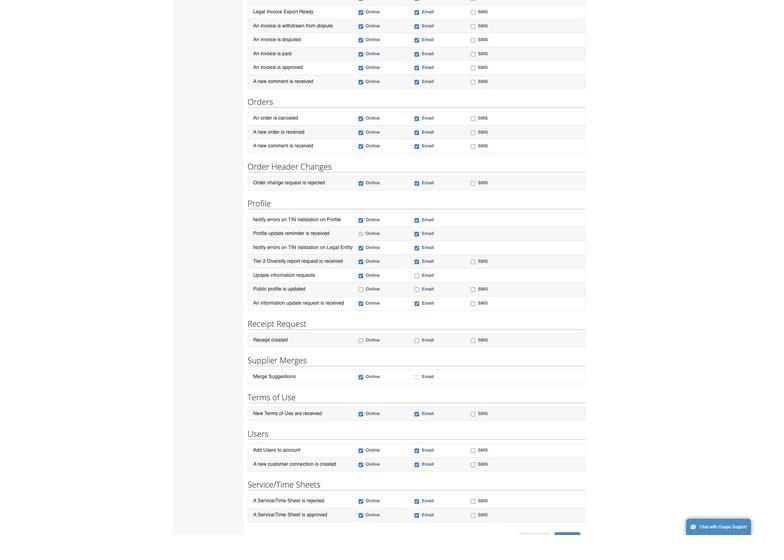 Task type: locate. For each thing, give the bounding box(es) containing it.
rejected
[[308, 180, 325, 186], [307, 498, 324, 504]]

request
[[277, 318, 307, 329]]

service/time down the customer
[[248, 479, 294, 491]]

1 vertical spatial tin
[[288, 245, 296, 250]]

0 vertical spatial tin
[[288, 217, 296, 222]]

3 email from the top
[[422, 37, 434, 42]]

errors up "diversity"
[[267, 245, 280, 250]]

rejected for order change request is rejected
[[308, 180, 325, 186]]

merge suggestions
[[253, 374, 296, 380]]

15 sms from the top
[[478, 411, 488, 416]]

service/time down a service/time sheet is rejected
[[258, 512, 286, 518]]

0 horizontal spatial legal
[[253, 9, 265, 14]]

1 an from the top
[[253, 23, 259, 28]]

profile for profile update reminder is received
[[253, 231, 267, 236]]

profile
[[248, 198, 271, 209], [327, 217, 341, 222], [253, 231, 267, 236]]

4 online from the top
[[366, 51, 380, 56]]

an up an invoice is disputed
[[253, 23, 259, 28]]

email
[[422, 9, 434, 14], [422, 23, 434, 28], [422, 37, 434, 42], [422, 51, 434, 56], [422, 65, 434, 70], [422, 79, 434, 84], [422, 116, 434, 121], [422, 130, 434, 135], [422, 143, 434, 149], [422, 180, 434, 186], [422, 217, 434, 222], [422, 231, 434, 236], [422, 245, 434, 250], [422, 259, 434, 264], [422, 273, 434, 278], [422, 287, 434, 292], [422, 301, 434, 306], [422, 338, 434, 343], [422, 374, 434, 380], [422, 411, 434, 416], [422, 448, 434, 453], [422, 462, 434, 467], [422, 499, 434, 504], [422, 513, 434, 518]]

sheet down a service/time sheet is rejected
[[288, 512, 301, 518]]

2 vertical spatial profile
[[253, 231, 267, 236]]

1 vertical spatial rejected
[[307, 498, 324, 504]]

information up public profile is updated
[[271, 273, 295, 278]]

order left change
[[253, 180, 266, 186]]

2 vertical spatial request
[[303, 300, 319, 306]]

1 vertical spatial order
[[253, 180, 266, 186]]

0 vertical spatial a new comment is received
[[253, 78, 313, 84]]

online
[[366, 9, 380, 14], [366, 23, 380, 28], [366, 37, 380, 42], [366, 51, 380, 56], [366, 65, 380, 70], [366, 79, 380, 84], [366, 116, 380, 121], [366, 130, 380, 135], [366, 143, 380, 149], [366, 180, 380, 186], [366, 217, 380, 222], [366, 231, 380, 236], [366, 245, 380, 250], [366, 259, 380, 264], [366, 273, 380, 278], [366, 287, 380, 292], [366, 301, 380, 306], [366, 338, 380, 343], [366, 374, 380, 380], [366, 411, 380, 416], [366, 448, 380, 453], [366, 462, 380, 467], [366, 499, 380, 504], [366, 513, 380, 518]]

0 vertical spatial service/time
[[248, 479, 294, 491]]

1 vertical spatial users
[[264, 448, 276, 453]]

export
[[284, 9, 298, 14]]

approved down the sheets
[[307, 512, 327, 518]]

from
[[306, 23, 316, 28]]

service/time
[[248, 479, 294, 491], [258, 498, 286, 504], [258, 512, 286, 518]]

7 sms from the top
[[478, 116, 488, 121]]

1 vertical spatial order
[[268, 129, 280, 135]]

validation up reminder on the top left
[[298, 217, 319, 222]]

21 email from the top
[[422, 448, 434, 453]]

22 online from the top
[[366, 462, 380, 467]]

None checkbox
[[471, 10, 476, 15], [359, 24, 363, 29], [415, 24, 420, 29], [359, 38, 363, 43], [415, 38, 420, 43], [471, 38, 476, 43], [415, 52, 420, 57], [471, 52, 476, 57], [359, 66, 363, 70], [415, 66, 420, 70], [359, 80, 363, 84], [415, 80, 420, 84], [415, 117, 420, 121], [471, 117, 476, 121], [359, 131, 363, 135], [415, 131, 420, 135], [359, 181, 363, 186], [359, 232, 363, 237], [415, 246, 420, 251], [415, 260, 420, 265], [471, 260, 476, 265], [415, 274, 420, 278], [415, 288, 420, 292], [471, 288, 476, 292], [415, 302, 420, 306], [471, 302, 476, 306], [359, 339, 363, 343], [471, 339, 476, 343], [359, 412, 363, 417], [415, 412, 420, 417], [359, 449, 363, 454], [471, 449, 476, 454], [359, 463, 363, 468], [415, 463, 420, 468], [471, 463, 476, 468], [359, 500, 363, 504], [415, 514, 420, 518], [471, 10, 476, 15], [359, 24, 363, 29], [415, 24, 420, 29], [359, 38, 363, 43], [415, 38, 420, 43], [471, 38, 476, 43], [415, 52, 420, 57], [471, 52, 476, 57], [359, 66, 363, 70], [415, 66, 420, 70], [359, 80, 363, 84], [415, 80, 420, 84], [415, 117, 420, 121], [471, 117, 476, 121], [359, 131, 363, 135], [415, 131, 420, 135], [359, 181, 363, 186], [359, 232, 363, 237], [415, 246, 420, 251], [415, 260, 420, 265], [471, 260, 476, 265], [415, 274, 420, 278], [415, 288, 420, 292], [471, 288, 476, 292], [415, 302, 420, 306], [471, 302, 476, 306], [359, 339, 363, 343], [471, 339, 476, 343], [359, 412, 363, 417], [415, 412, 420, 417], [359, 449, 363, 454], [471, 449, 476, 454], [359, 463, 363, 468], [415, 463, 420, 468], [471, 463, 476, 468], [359, 500, 363, 504], [415, 514, 420, 518]]

tin down profile update reminder is received
[[288, 245, 296, 250]]

1 vertical spatial use
[[285, 411, 294, 416]]

users up add
[[248, 429, 269, 440]]

approved
[[282, 65, 303, 70], [307, 512, 327, 518]]

6 sms from the top
[[478, 79, 488, 84]]

2 errors from the top
[[267, 245, 280, 250]]

update
[[269, 231, 284, 236], [287, 300, 302, 306]]

1 horizontal spatial created
[[320, 462, 336, 467]]

1 vertical spatial approved
[[307, 512, 327, 518]]

of up the 'new terms of use are received'
[[273, 392, 280, 403]]

12 sms from the top
[[478, 287, 488, 292]]

2 a from the top
[[253, 129, 257, 135]]

an invoice is paid
[[253, 51, 292, 56]]

2 new from the top
[[258, 129, 267, 135]]

1 notify from the top
[[253, 217, 266, 222]]

0 vertical spatial comment
[[268, 78, 288, 84]]

2 an from the top
[[253, 37, 259, 42]]

disputed
[[282, 37, 301, 42]]

legal
[[253, 9, 265, 14], [327, 245, 339, 250]]

4 an from the top
[[253, 65, 259, 70]]

19 online from the top
[[366, 374, 380, 380]]

invoice down an invoice is disputed
[[261, 51, 276, 56]]

2 comment from the top
[[268, 143, 288, 149]]

errors for notify errors on tin validation on legal entity
[[267, 245, 280, 250]]

3 invoice from the top
[[261, 51, 276, 56]]

0 vertical spatial created
[[271, 337, 288, 343]]

23 online from the top
[[366, 499, 380, 504]]

created down receipt request
[[271, 337, 288, 343]]

profile up tier
[[253, 231, 267, 236]]

0 vertical spatial update
[[269, 231, 284, 236]]

profile down change
[[248, 198, 271, 209]]

20 online from the top
[[366, 411, 380, 416]]

tin up profile update reminder is received
[[288, 217, 296, 222]]

an down public
[[253, 300, 259, 306]]

sheet for rejected
[[288, 498, 301, 504]]

0 vertical spatial approved
[[282, 65, 303, 70]]

a
[[253, 78, 257, 84], [253, 129, 257, 135], [253, 143, 257, 149], [253, 462, 257, 467], [253, 498, 257, 504], [253, 512, 257, 518]]

9 online from the top
[[366, 143, 380, 149]]

9 email from the top
[[422, 143, 434, 149]]

1 vertical spatial validation
[[298, 245, 319, 250]]

0 vertical spatial notify
[[253, 217, 266, 222]]

an for an information update request is received
[[253, 300, 259, 306]]

information
[[271, 273, 295, 278], [261, 300, 285, 306]]

errors up profile update reminder is received
[[267, 217, 280, 222]]

a new comment is received down the a new order is received on the left top of page
[[253, 143, 313, 149]]

2 invoice from the top
[[261, 37, 276, 42]]

errors for notify errors on tin validation on profile
[[267, 217, 280, 222]]

1 sheet from the top
[[288, 498, 301, 504]]

a new comment is received down an invoice is approved
[[253, 78, 313, 84]]

use up the 'new terms of use are received'
[[282, 392, 296, 403]]

15 email from the top
[[422, 273, 434, 278]]

1 vertical spatial comment
[[268, 143, 288, 149]]

orders
[[248, 96, 273, 108]]

2 tin from the top
[[288, 245, 296, 250]]

4 new from the top
[[258, 462, 267, 467]]

invoice down 'an invoice is paid'
[[261, 65, 276, 70]]

3 online from the top
[[366, 37, 380, 42]]

5 an from the top
[[253, 115, 259, 121]]

1 vertical spatial a new comment is received
[[253, 143, 313, 149]]

0 vertical spatial profile
[[248, 198, 271, 209]]

4 invoice from the top
[[261, 65, 276, 70]]

2 validation from the top
[[298, 245, 319, 250]]

7 email from the top
[[422, 116, 434, 121]]

order
[[261, 115, 272, 121], [268, 129, 280, 135]]

created right connection on the left bottom of the page
[[320, 462, 336, 467]]

6 online from the top
[[366, 79, 380, 84]]

users left to
[[264, 448, 276, 453]]

an invoice is disputed
[[253, 37, 301, 42]]

1 online from the top
[[366, 9, 380, 14]]

new up orders
[[258, 78, 267, 84]]

2 sms from the top
[[478, 23, 488, 28]]

0 vertical spatial order
[[248, 161, 270, 172]]

12 online from the top
[[366, 231, 380, 236]]

chat with coupa support button
[[687, 519, 752, 536]]

22 email from the top
[[422, 462, 434, 467]]

comment down an invoice is approved
[[268, 78, 288, 84]]

terms right new
[[265, 411, 278, 416]]

0 vertical spatial errors
[[267, 217, 280, 222]]

1 tin from the top
[[288, 217, 296, 222]]

invoice up 'an invoice is paid'
[[261, 37, 276, 42]]

1 email from the top
[[422, 9, 434, 14]]

order
[[248, 161, 270, 172], [253, 180, 266, 186]]

1 sms from the top
[[478, 9, 488, 14]]

terms up new
[[248, 392, 271, 403]]

notify
[[253, 217, 266, 222], [253, 245, 266, 250]]

11 email from the top
[[422, 217, 434, 222]]

update down updated
[[287, 300, 302, 306]]

notify up tier
[[253, 245, 266, 250]]

comment
[[268, 78, 288, 84], [268, 143, 288, 149]]

an down orders
[[253, 115, 259, 121]]

comment down the a new order is received on the left top of page
[[268, 143, 288, 149]]

invoice
[[267, 9, 282, 14]]

on
[[282, 217, 287, 222], [320, 217, 326, 222], [282, 245, 287, 250], [320, 245, 326, 250]]

2
[[263, 259, 266, 264]]

a new comment is received
[[253, 78, 313, 84], [253, 143, 313, 149]]

on left entity
[[320, 245, 326, 250]]

validation
[[298, 217, 319, 222], [298, 245, 319, 250]]

receipt for receipt created
[[253, 337, 270, 343]]

1 vertical spatial receipt
[[253, 337, 270, 343]]

of left 'are'
[[279, 411, 283, 416]]

23 email from the top
[[422, 499, 434, 504]]

withdrawn
[[282, 23, 305, 28]]

4 email from the top
[[422, 51, 434, 56]]

1 errors from the top
[[267, 217, 280, 222]]

6 an from the top
[[253, 300, 259, 306]]

sheet up a service/time sheet is approved
[[288, 498, 301, 504]]

request down updated
[[303, 300, 319, 306]]

paid
[[282, 51, 292, 56]]

1 vertical spatial request
[[302, 259, 318, 264]]

2 vertical spatial service/time
[[258, 512, 286, 518]]

new terms of use are received
[[253, 411, 322, 416]]

service/time down service/time sheets
[[258, 498, 286, 504]]

24 email from the top
[[422, 513, 434, 518]]

an for an invoice is disputed
[[253, 37, 259, 42]]

24 online from the top
[[366, 513, 380, 518]]

20 email from the top
[[422, 411, 434, 416]]

an up 'an invoice is paid'
[[253, 37, 259, 42]]

0 horizontal spatial approved
[[282, 65, 303, 70]]

diversity
[[267, 259, 286, 264]]

1 vertical spatial errors
[[267, 245, 280, 250]]

update left reminder on the top left
[[269, 231, 284, 236]]

10 email from the top
[[422, 180, 434, 186]]

invoice down invoice
[[261, 23, 276, 28]]

1 vertical spatial notify
[[253, 245, 266, 250]]

0 vertical spatial legal
[[253, 9, 265, 14]]

0 vertical spatial sheet
[[288, 498, 301, 504]]

receipt up receipt created
[[248, 318, 275, 329]]

information for an
[[261, 300, 285, 306]]

0 vertical spatial information
[[271, 273, 295, 278]]

rejected down the sheets
[[307, 498, 324, 504]]

new
[[253, 411, 263, 416]]

invoice for approved
[[261, 65, 276, 70]]

rejected down the "changes"
[[308, 180, 325, 186]]

are
[[295, 411, 302, 416]]

information down profile
[[261, 300, 285, 306]]

request up requests
[[302, 259, 318, 264]]

an down 'an invoice is paid'
[[253, 65, 259, 70]]

9 sms from the top
[[478, 143, 488, 149]]

4 a from the top
[[253, 462, 257, 467]]

approved down paid
[[282, 65, 303, 70]]

notify for notify errors on tin validation on profile
[[253, 217, 266, 222]]

new down an order is canceled in the top of the page
[[258, 129, 267, 135]]

receipt
[[248, 318, 275, 329], [253, 337, 270, 343]]

0 vertical spatial of
[[273, 392, 280, 403]]

order down orders
[[261, 115, 272, 121]]

1 a from the top
[[253, 78, 257, 84]]

5 a from the top
[[253, 498, 257, 504]]

sheets
[[296, 479, 321, 491]]

new down add
[[258, 462, 267, 467]]

an for an order is canceled
[[253, 115, 259, 121]]

entity
[[341, 245, 353, 250]]

2 notify from the top
[[253, 245, 266, 250]]

chat
[[700, 525, 709, 530]]

None checkbox
[[359, 0, 363, 1], [415, 0, 420, 1], [471, 0, 476, 1], [359, 10, 363, 15], [415, 10, 420, 15], [471, 24, 476, 29], [359, 52, 363, 57], [471, 66, 476, 70], [471, 80, 476, 84], [359, 117, 363, 121], [471, 131, 476, 135], [359, 145, 363, 149], [415, 145, 420, 149], [471, 145, 476, 149], [415, 181, 420, 186], [471, 181, 476, 186], [359, 218, 363, 223], [415, 218, 420, 223], [415, 232, 420, 237], [359, 246, 363, 251], [359, 260, 363, 265], [359, 274, 363, 278], [359, 288, 363, 292], [359, 302, 363, 306], [415, 339, 420, 343], [359, 375, 363, 380], [415, 375, 420, 380], [471, 412, 476, 417], [415, 449, 420, 454], [415, 500, 420, 504], [471, 500, 476, 504], [359, 514, 363, 518], [471, 514, 476, 518], [359, 0, 363, 1], [415, 0, 420, 1], [471, 0, 476, 1], [359, 10, 363, 15], [415, 10, 420, 15], [471, 24, 476, 29], [359, 52, 363, 57], [471, 66, 476, 70], [471, 80, 476, 84], [359, 117, 363, 121], [471, 131, 476, 135], [359, 145, 363, 149], [415, 145, 420, 149], [471, 145, 476, 149], [415, 181, 420, 186], [471, 181, 476, 186], [359, 218, 363, 223], [415, 218, 420, 223], [415, 232, 420, 237], [359, 246, 363, 251], [359, 260, 363, 265], [359, 274, 363, 278], [359, 288, 363, 292], [359, 302, 363, 306], [415, 339, 420, 343], [359, 375, 363, 380], [415, 375, 420, 380], [471, 412, 476, 417], [415, 449, 420, 454], [415, 500, 420, 504], [471, 500, 476, 504], [359, 514, 363, 518], [471, 514, 476, 518]]

1 invoice from the top
[[261, 23, 276, 28]]

1 vertical spatial update
[[287, 300, 302, 306]]

13 online from the top
[[366, 245, 380, 250]]

1 vertical spatial service/time
[[258, 498, 286, 504]]

legal left invoice
[[253, 9, 265, 14]]

notify up profile update reminder is received
[[253, 217, 266, 222]]

is
[[277, 23, 281, 28], [277, 37, 281, 42], [277, 51, 281, 56], [277, 65, 281, 70], [290, 78, 293, 84], [274, 115, 277, 121], [281, 129, 285, 135], [290, 143, 293, 149], [303, 180, 306, 186], [306, 231, 310, 236], [320, 259, 323, 264], [283, 286, 287, 292], [321, 300, 324, 306], [315, 462, 319, 467], [302, 498, 306, 504], [302, 512, 306, 518]]

1 validation from the top
[[298, 217, 319, 222]]

validation up the tier 2 diversity report request is received
[[298, 245, 319, 250]]

validation for profile
[[298, 217, 319, 222]]

invoice
[[261, 23, 276, 28], [261, 37, 276, 42], [261, 51, 276, 56], [261, 65, 276, 70]]

chat with coupa support
[[700, 525, 747, 530]]

1 horizontal spatial legal
[[327, 245, 339, 250]]

use left 'are'
[[285, 411, 294, 416]]

2 sheet from the top
[[288, 512, 301, 518]]

order down an order is canceled in the top of the page
[[268, 129, 280, 135]]

receipt up the supplier
[[253, 337, 270, 343]]

received
[[295, 78, 313, 84], [286, 129, 305, 135], [295, 143, 313, 149], [311, 231, 330, 236], [324, 259, 343, 264], [326, 300, 344, 306], [303, 411, 322, 416]]

terms
[[248, 392, 271, 403], [265, 411, 278, 416]]

order for order header changes
[[248, 161, 270, 172]]

0 vertical spatial rejected
[[308, 180, 325, 186]]

request
[[285, 180, 301, 186], [302, 259, 318, 264], [303, 300, 319, 306]]

profile update reminder is received
[[253, 231, 330, 236]]

1 vertical spatial terms
[[265, 411, 278, 416]]

profile up entity
[[327, 217, 341, 222]]

4 sms from the top
[[478, 51, 488, 56]]

1 vertical spatial information
[[261, 300, 285, 306]]

canceled
[[279, 115, 298, 121]]

legal left entity
[[327, 245, 339, 250]]

0 vertical spatial validation
[[298, 217, 319, 222]]

created
[[271, 337, 288, 343], [320, 462, 336, 467]]

sheet
[[288, 498, 301, 504], [288, 512, 301, 518]]

11 sms from the top
[[478, 259, 488, 264]]

terms of use
[[248, 392, 296, 403]]

an order is canceled
[[253, 115, 298, 121]]

new
[[258, 78, 267, 84], [258, 129, 267, 135], [258, 143, 267, 149], [258, 462, 267, 467]]

use
[[282, 392, 296, 403], [285, 411, 294, 416]]

public
[[253, 286, 267, 292]]

0 vertical spatial receipt
[[248, 318, 275, 329]]

11 online from the top
[[366, 217, 380, 222]]

1 horizontal spatial approved
[[307, 512, 327, 518]]

users
[[248, 429, 269, 440], [264, 448, 276, 453]]

errors
[[267, 217, 280, 222], [267, 245, 280, 250]]

15 online from the top
[[366, 273, 380, 278]]

service/time for a service/time sheet is rejected
[[258, 498, 286, 504]]

order up change
[[248, 161, 270, 172]]

1 vertical spatial sheet
[[288, 512, 301, 518]]

2 email from the top
[[422, 23, 434, 28]]

tier 2 diversity report request is received
[[253, 259, 343, 264]]

an down an invoice is disputed
[[253, 51, 259, 56]]

1 vertical spatial created
[[320, 462, 336, 467]]

notify for notify errors on tin validation on legal entity
[[253, 245, 266, 250]]

new down the a new order is received on the left top of page
[[258, 143, 267, 149]]

reminder
[[285, 231, 305, 236]]

a service/time sheet is approved
[[253, 512, 327, 518]]

of
[[273, 392, 280, 403], [279, 411, 283, 416]]

3 an from the top
[[253, 51, 259, 56]]

rejected for a service/time sheet is rejected
[[307, 498, 324, 504]]

12 email from the top
[[422, 231, 434, 236]]

update information requests
[[253, 273, 315, 278]]

sms
[[478, 9, 488, 14], [478, 23, 488, 28], [478, 37, 488, 42], [478, 51, 488, 56], [478, 65, 488, 70], [478, 79, 488, 84], [478, 116, 488, 121], [478, 130, 488, 135], [478, 143, 488, 149], [478, 180, 488, 186], [478, 259, 488, 264], [478, 287, 488, 292], [478, 301, 488, 306], [478, 338, 488, 343], [478, 411, 488, 416], [478, 448, 488, 453], [478, 462, 488, 467], [478, 499, 488, 504], [478, 513, 488, 518]]

tin
[[288, 217, 296, 222], [288, 245, 296, 250]]

an invoice is approved
[[253, 65, 303, 70]]

invoice for withdrawn
[[261, 23, 276, 28]]

request down order header changes
[[285, 180, 301, 186]]



Task type: describe. For each thing, give the bounding box(es) containing it.
coupa
[[719, 525, 731, 530]]

merges
[[280, 355, 307, 366]]

19 sms from the top
[[478, 513, 488, 518]]

support
[[733, 525, 747, 530]]

profile
[[268, 286, 282, 292]]

update
[[253, 273, 269, 278]]

8 email from the top
[[422, 130, 434, 135]]

on up notify errors on tin validation on legal entity
[[320, 217, 326, 222]]

supplier merges
[[248, 355, 307, 366]]

5 sms from the top
[[478, 65, 488, 70]]

17 online from the top
[[366, 301, 380, 306]]

21 online from the top
[[366, 448, 380, 453]]

2 online from the top
[[366, 23, 380, 28]]

header
[[272, 161, 299, 172]]

a new order is received
[[253, 129, 305, 135]]

1 new from the top
[[258, 78, 267, 84]]

7 online from the top
[[366, 116, 380, 121]]

1 a new comment is received from the top
[[253, 78, 313, 84]]

with
[[710, 525, 718, 530]]

order header changes
[[248, 161, 332, 172]]

report
[[287, 259, 300, 264]]

18 sms from the top
[[478, 499, 488, 504]]

an for an invoice is paid
[[253, 51, 259, 56]]

0 vertical spatial request
[[285, 180, 301, 186]]

invoice for disputed
[[261, 37, 276, 42]]

a new customer connection is created
[[253, 462, 336, 467]]

5 email from the top
[[422, 65, 434, 70]]

16 email from the top
[[422, 287, 434, 292]]

order change request is rejected
[[253, 180, 325, 186]]

suggestions
[[269, 374, 296, 380]]

0 vertical spatial use
[[282, 392, 296, 403]]

1 horizontal spatial update
[[287, 300, 302, 306]]

an invoice is withdrawn from dispute
[[253, 23, 333, 28]]

1 comment from the top
[[268, 78, 288, 84]]

1 vertical spatial profile
[[327, 217, 341, 222]]

tin for profile
[[288, 217, 296, 222]]

an for an invoice is withdrawn from dispute
[[253, 23, 259, 28]]

sheet for approved
[[288, 512, 301, 518]]

on up profile update reminder is received
[[282, 217, 287, 222]]

a service/time sheet is rejected
[[253, 498, 324, 504]]

on down profile update reminder is received
[[282, 245, 287, 250]]

dispute
[[317, 23, 333, 28]]

2 a new comment is received from the top
[[253, 143, 313, 149]]

8 online from the top
[[366, 130, 380, 135]]

14 email from the top
[[422, 259, 434, 264]]

requests
[[296, 273, 315, 278]]

receipt for receipt request
[[248, 318, 275, 329]]

validation for legal
[[298, 245, 319, 250]]

17 email from the top
[[422, 301, 434, 306]]

account
[[283, 448, 301, 453]]

18 email from the top
[[422, 338, 434, 343]]

notify errors on tin validation on profile
[[253, 217, 341, 222]]

17 sms from the top
[[478, 462, 488, 467]]

6 email from the top
[[422, 79, 434, 84]]

profile for profile
[[248, 198, 271, 209]]

customer
[[268, 462, 288, 467]]

connection
[[290, 462, 314, 467]]

changes
[[301, 161, 332, 172]]

add
[[253, 448, 262, 453]]

0 vertical spatial terms
[[248, 392, 271, 403]]

0 vertical spatial users
[[248, 429, 269, 440]]

13 sms from the top
[[478, 301, 488, 306]]

14 online from the top
[[366, 259, 380, 264]]

5 online from the top
[[366, 65, 380, 70]]

add users to account
[[253, 448, 301, 453]]

service/time sheets
[[248, 479, 321, 491]]

16 sms from the top
[[478, 448, 488, 453]]

updated
[[288, 286, 306, 292]]

10 online from the top
[[366, 180, 380, 186]]

10 sms from the top
[[478, 180, 488, 186]]

8 sms from the top
[[478, 130, 488, 135]]

receipt request
[[248, 318, 307, 329]]

1 vertical spatial legal
[[327, 245, 339, 250]]

legal invoice export ready
[[253, 9, 314, 14]]

order for order change request is rejected
[[253, 180, 266, 186]]

invoice for paid
[[261, 51, 276, 56]]

an information update request is received
[[253, 300, 344, 306]]

16 online from the top
[[366, 287, 380, 292]]

information for update
[[271, 273, 295, 278]]

19 email from the top
[[422, 374, 434, 380]]

ready
[[299, 9, 314, 14]]

change
[[267, 180, 284, 186]]

service/time for a service/time sheet is approved
[[258, 512, 286, 518]]

public profile is updated
[[253, 286, 306, 292]]

an for an invoice is approved
[[253, 65, 259, 70]]

0 horizontal spatial update
[[269, 231, 284, 236]]

merge
[[253, 374, 267, 380]]

3 new from the top
[[258, 143, 267, 149]]

supplier
[[248, 355, 278, 366]]

1 vertical spatial of
[[279, 411, 283, 416]]

0 vertical spatial order
[[261, 115, 272, 121]]

13 email from the top
[[422, 245, 434, 250]]

14 sms from the top
[[478, 338, 488, 343]]

receipt created
[[253, 337, 288, 343]]

to
[[278, 448, 282, 453]]

6 a from the top
[[253, 512, 257, 518]]

0 horizontal spatial created
[[271, 337, 288, 343]]

18 online from the top
[[366, 338, 380, 343]]

tin for legal
[[288, 245, 296, 250]]

3 a from the top
[[253, 143, 257, 149]]

3 sms from the top
[[478, 37, 488, 42]]

notify errors on tin validation on legal entity
[[253, 245, 353, 250]]

tier
[[253, 259, 262, 264]]



Task type: vqa. For each thing, say whether or not it's contained in the screenshot.
Previous IMAGE
no



